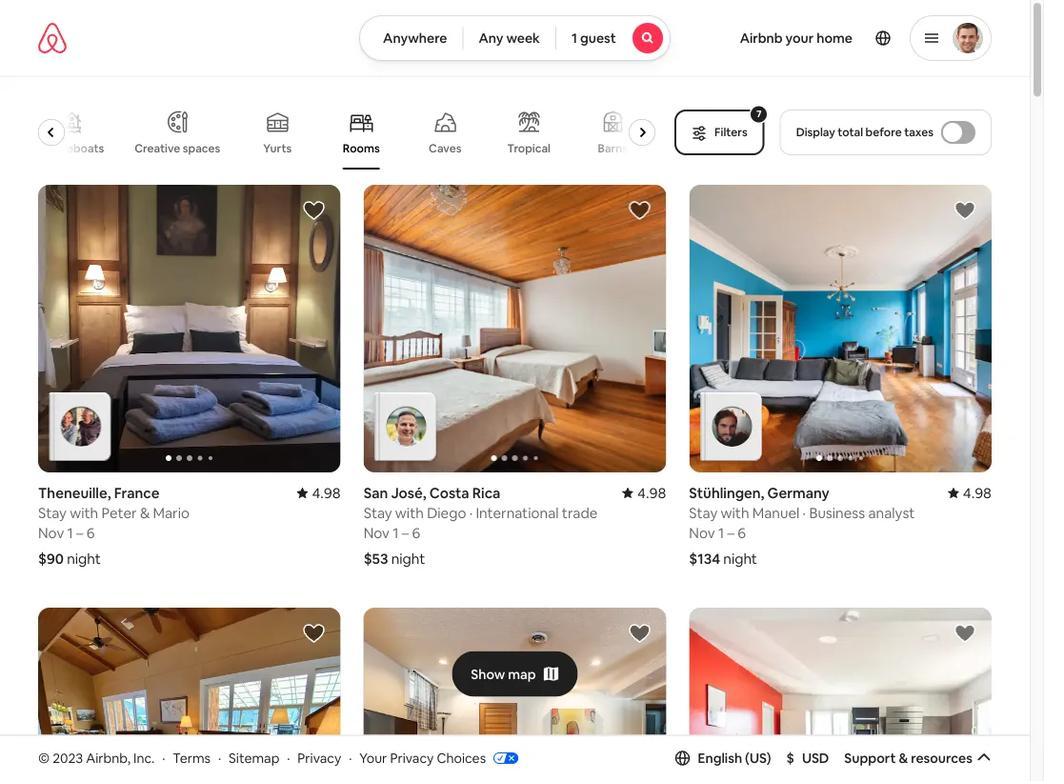 Task type: describe. For each thing, give the bounding box(es) containing it.
add to wishlist: mallemort, france image
[[954, 622, 977, 645]]

sitemap
[[229, 750, 280, 767]]

4.98 out of 5 average rating image for stühlingen, germany stay with manuel · business analyst nov 1 – 6 $134 night
[[948, 483, 992, 502]]

manuel
[[753, 503, 800, 522]]

any
[[479, 30, 504, 47]]

4.98 for stay with diego
[[638, 483, 666, 502]]

night inside san josé, costa rica stay with diego · international trade nov 1 – 6 $53 night
[[391, 549, 425, 568]]

display
[[796, 125, 835, 140]]

tropical
[[507, 141, 551, 156]]

$53
[[364, 549, 388, 568]]

2023
[[53, 750, 83, 767]]

filters button
[[675, 110, 765, 155]]

· right inc.
[[162, 750, 165, 767]]

home
[[817, 30, 853, 47]]

your
[[786, 30, 814, 47]]

france
[[114, 483, 159, 502]]

· left 'privacy' 'link'
[[287, 750, 290, 767]]

inc.
[[133, 750, 155, 767]]

none search field containing anywhere
[[359, 15, 671, 61]]

caves
[[429, 141, 462, 156]]

1 guest
[[572, 30, 616, 47]]

©
[[38, 750, 50, 767]]

display total before taxes
[[796, 125, 934, 140]]

with for nov
[[721, 503, 749, 522]]

support & resources button
[[845, 750, 992, 767]]

english
[[698, 750, 742, 767]]

total
[[838, 125, 863, 140]]

support & resources
[[845, 750, 973, 767]]

1 inside "button"
[[572, 30, 577, 47]]

international
[[476, 503, 559, 522]]

(us)
[[745, 750, 771, 767]]

1 guest button
[[555, 15, 671, 61]]

4.98 out of 5 average rating image for san josé, costa rica stay with diego · international trade nov 1 – 6 $53 night
[[622, 483, 666, 502]]

airbnb your home link
[[729, 18, 864, 58]]

week
[[506, 30, 540, 47]]

– inside theneuille, france stay with peter & mario nov 1 – 6 $90 night
[[76, 523, 83, 542]]

nov inside san josé, costa rica stay with diego · international trade nov 1 – 6 $53 night
[[364, 523, 390, 542]]

add to wishlist: san josé, costa rica image
[[628, 199, 651, 222]]

english (us)
[[698, 750, 771, 767]]

taxes
[[904, 125, 934, 140]]

& inside theneuille, france stay with peter & mario nov 1 – 6 $90 night
[[140, 503, 150, 522]]

privacy link
[[298, 750, 341, 767]]

peter
[[101, 503, 137, 522]]

· right terms
[[218, 750, 221, 767]]

analyst
[[868, 503, 915, 522]]

germany
[[768, 483, 830, 502]]

1 inside stühlingen, germany stay with manuel · business analyst nov 1 – 6 $134 night
[[718, 523, 724, 542]]

6 inside theneuille, france stay with peter & mario nov 1 – 6 $90 night
[[87, 523, 95, 542]]

rica
[[472, 483, 501, 502]]

show map
[[471, 666, 536, 683]]

· inside san josé, costa rica stay with diego · international trade nov 1 – 6 $53 night
[[470, 503, 473, 522]]

your privacy choices link
[[359, 750, 518, 768]]

rooms
[[343, 141, 380, 156]]

english (us) button
[[675, 750, 771, 767]]

nov inside theneuille, france stay with peter & mario nov 1 – 6 $90 night
[[38, 523, 64, 542]]

airbnb,
[[86, 750, 131, 767]]

profile element
[[694, 0, 992, 76]]

airbnb
[[740, 30, 783, 47]]

support
[[845, 750, 896, 767]]

filters
[[715, 125, 748, 140]]

1 vertical spatial &
[[899, 750, 908, 767]]

map
[[508, 666, 536, 683]]



Task type: vqa. For each thing, say whether or not it's contained in the screenshot.
Stühlingen,
yes



Task type: locate. For each thing, give the bounding box(es) containing it.
with inside san josé, costa rica stay with diego · international trade nov 1 – 6 $53 night
[[395, 503, 424, 522]]

1 privacy from the left
[[298, 750, 341, 767]]

0 horizontal spatial &
[[140, 503, 150, 522]]

1
[[572, 30, 577, 47], [67, 523, 73, 542], [393, 523, 399, 542], [718, 523, 724, 542]]

terms link
[[173, 750, 211, 767]]

1 horizontal spatial privacy
[[390, 750, 434, 767]]

group containing houseboats
[[38, 95, 663, 170]]

1 horizontal spatial &
[[899, 750, 908, 767]]

6 down theneuille,
[[87, 523, 95, 542]]

3 nov from the left
[[689, 523, 715, 542]]

· down germany
[[803, 503, 806, 522]]

2 – from the left
[[402, 523, 409, 542]]

1 left guest
[[572, 30, 577, 47]]

0 horizontal spatial –
[[76, 523, 83, 542]]

yurts
[[263, 141, 292, 156]]

stay down theneuille,
[[38, 503, 67, 522]]

3 with from the left
[[721, 503, 749, 522]]

4.98 out of 5 average rating image
[[297, 483, 341, 502]]

1 down josé,
[[393, 523, 399, 542]]

1 horizontal spatial 4.98
[[638, 483, 666, 502]]

night right $53
[[391, 549, 425, 568]]

night inside theneuille, france stay with peter & mario nov 1 – 6 $90 night
[[67, 549, 101, 568]]

stühlingen,
[[689, 483, 765, 502]]

add to wishlist: boone, north carolina image
[[303, 622, 326, 645], [628, 622, 651, 645]]

2 4.98 out of 5 average rating image from the left
[[948, 483, 992, 502]]

1 4.98 from the left
[[312, 483, 341, 502]]

show map button
[[452, 651, 578, 697]]

stay
[[38, 503, 67, 522], [364, 503, 392, 522], [689, 503, 718, 522]]

&
[[140, 503, 150, 522], [899, 750, 908, 767]]

0 horizontal spatial add to wishlist: boone, north carolina image
[[303, 622, 326, 645]]

2 nov from the left
[[364, 523, 390, 542]]

stay inside theneuille, france stay with peter & mario nov 1 – 6 $90 night
[[38, 503, 67, 522]]

mario
[[153, 503, 190, 522]]

· right 'diego' on the bottom
[[470, 503, 473, 522]]

costa
[[429, 483, 469, 502]]

0 horizontal spatial 6
[[87, 523, 95, 542]]

resources
[[911, 750, 973, 767]]

6
[[87, 523, 95, 542], [412, 523, 420, 542], [738, 523, 746, 542]]

nov inside stühlingen, germany stay with manuel · business analyst nov 1 – 6 $134 night
[[689, 523, 715, 542]]

0 horizontal spatial privacy
[[298, 750, 341, 767]]

3 6 from the left
[[738, 523, 746, 542]]

2 horizontal spatial 4.98
[[963, 483, 992, 502]]

4.98
[[312, 483, 341, 502], [638, 483, 666, 502], [963, 483, 992, 502]]

1 inside theneuille, france stay with peter & mario nov 1 – 6 $90 night
[[67, 523, 73, 542]]

2 horizontal spatial with
[[721, 503, 749, 522]]

2 horizontal spatial night
[[724, 549, 757, 568]]

6 down josé,
[[412, 523, 420, 542]]

show
[[471, 666, 505, 683]]

choices
[[437, 750, 486, 767]]

0 horizontal spatial nov
[[38, 523, 64, 542]]

2 stay from the left
[[364, 503, 392, 522]]

with down josé,
[[395, 503, 424, 522]]

trade
[[562, 503, 598, 522]]

2 6 from the left
[[412, 523, 420, 542]]

2 4.98 from the left
[[638, 483, 666, 502]]

1 with from the left
[[70, 503, 98, 522]]

1 horizontal spatial night
[[391, 549, 425, 568]]

0 horizontal spatial 4.98 out of 5 average rating image
[[622, 483, 666, 502]]

with inside stühlingen, germany stay with manuel · business analyst nov 1 – 6 $134 night
[[721, 503, 749, 522]]

1 – from the left
[[76, 523, 83, 542]]

2 privacy from the left
[[390, 750, 434, 767]]

night right $90
[[67, 549, 101, 568]]

0 vertical spatial &
[[140, 503, 150, 522]]

6 inside stühlingen, germany stay with manuel · business analyst nov 1 – 6 $134 night
[[738, 523, 746, 542]]

2 with from the left
[[395, 503, 424, 522]]

terms
[[173, 750, 211, 767]]

houseboats
[[39, 141, 104, 156]]

1 horizontal spatial nov
[[364, 523, 390, 542]]

3 4.98 from the left
[[963, 483, 992, 502]]

add to wishlist: theneuille, france image
[[303, 199, 326, 222]]

add to wishlist: stühlingen, germany image
[[954, 199, 977, 222]]

with
[[70, 503, 98, 522], [395, 503, 424, 522], [721, 503, 749, 522]]

stay down the san
[[364, 503, 392, 522]]

2 night from the left
[[391, 549, 425, 568]]

0 horizontal spatial night
[[67, 549, 101, 568]]

anywhere
[[383, 30, 447, 47]]

– down stühlingen,
[[727, 523, 735, 542]]

1 6 from the left
[[87, 523, 95, 542]]

san
[[364, 483, 388, 502]]

sitemap link
[[229, 750, 280, 767]]

josé,
[[391, 483, 426, 502]]

1 night from the left
[[67, 549, 101, 568]]

1 stay from the left
[[38, 503, 67, 522]]

with inside theneuille, france stay with peter & mario nov 1 – 6 $90 night
[[70, 503, 98, 522]]

stay for theneuille, france
[[38, 503, 67, 522]]

& down france in the bottom of the page
[[140, 503, 150, 522]]

any week button
[[463, 15, 556, 61]]

nov
[[38, 523, 64, 542], [364, 523, 390, 542], [689, 523, 715, 542]]

4.98 out of 5 average rating image
[[622, 483, 666, 502], [948, 483, 992, 502]]

privacy
[[298, 750, 341, 767], [390, 750, 434, 767]]

None search field
[[359, 15, 671, 61]]

2 horizontal spatial stay
[[689, 503, 718, 522]]

6 down stühlingen,
[[738, 523, 746, 542]]

1 down theneuille,
[[67, 523, 73, 542]]

creative spaces
[[135, 141, 220, 156]]

1 add to wishlist: boone, north carolina image from the left
[[303, 622, 326, 645]]

3 night from the left
[[724, 549, 757, 568]]

0 horizontal spatial with
[[70, 503, 98, 522]]

1 nov from the left
[[38, 523, 64, 542]]

any week
[[479, 30, 540, 47]]

– inside san josé, costa rica stay with diego · international trade nov 1 – 6 $53 night
[[402, 523, 409, 542]]

san josé, costa rica stay with diego · international trade nov 1 – 6 $53 night
[[364, 483, 598, 568]]

$
[[787, 750, 795, 767]]

– inside stühlingen, germany stay with manuel · business analyst nov 1 – 6 $134 night
[[727, 523, 735, 542]]

airbnb your home
[[740, 30, 853, 47]]

1 horizontal spatial stay
[[364, 503, 392, 522]]

·
[[470, 503, 473, 522], [803, 503, 806, 522], [162, 750, 165, 767], [218, 750, 221, 767], [287, 750, 290, 767], [349, 750, 352, 767]]

usd
[[802, 750, 829, 767]]

1 4.98 out of 5 average rating image from the left
[[622, 483, 666, 502]]

1 horizontal spatial 6
[[412, 523, 420, 542]]

2 horizontal spatial 6
[[738, 523, 746, 542]]

6 inside san josé, costa rica stay with diego · international trade nov 1 – 6 $53 night
[[412, 523, 420, 542]]

2 horizontal spatial nov
[[689, 523, 715, 542]]

nov up $90
[[38, 523, 64, 542]]

your
[[359, 750, 387, 767]]

with down theneuille,
[[70, 503, 98, 522]]

2 horizontal spatial –
[[727, 523, 735, 542]]

& right support
[[899, 750, 908, 767]]

–
[[76, 523, 83, 542], [402, 523, 409, 542], [727, 523, 735, 542]]

1 horizontal spatial 4.98 out of 5 average rating image
[[948, 483, 992, 502]]

night inside stühlingen, germany stay with manuel · business analyst nov 1 – 6 $134 night
[[724, 549, 757, 568]]

nov up $134
[[689, 523, 715, 542]]

barns
[[598, 141, 628, 156]]

4.98 for stay with manuel
[[963, 483, 992, 502]]

3 stay from the left
[[689, 503, 718, 522]]

diego
[[427, 503, 466, 522]]

stay inside san josé, costa rica stay with diego · international trade nov 1 – 6 $53 night
[[364, 503, 392, 522]]

group
[[38, 95, 663, 170], [38, 185, 341, 472], [364, 185, 666, 472], [689, 185, 992, 472], [38, 608, 341, 781], [364, 608, 666, 781], [689, 608, 992, 781]]

business
[[809, 503, 865, 522]]

1 horizontal spatial add to wishlist: boone, north carolina image
[[628, 622, 651, 645]]

your privacy choices
[[359, 750, 486, 767]]

$90
[[38, 549, 64, 568]]

– down josé,
[[402, 523, 409, 542]]

– down theneuille,
[[76, 523, 83, 542]]

3 – from the left
[[727, 523, 735, 542]]

1 horizontal spatial –
[[402, 523, 409, 542]]

· inside stühlingen, germany stay with manuel · business analyst nov 1 – 6 $134 night
[[803, 503, 806, 522]]

before
[[866, 125, 902, 140]]

· left your
[[349, 750, 352, 767]]

privacy right your
[[390, 750, 434, 767]]

theneuille,
[[38, 483, 111, 502]]

guest
[[580, 30, 616, 47]]

night
[[67, 549, 101, 568], [391, 549, 425, 568], [724, 549, 757, 568]]

$134
[[689, 549, 720, 568]]

anywhere button
[[359, 15, 464, 61]]

0 horizontal spatial 4.98
[[312, 483, 341, 502]]

1 inside san josé, costa rica stay with diego · international trade nov 1 – 6 $53 night
[[393, 523, 399, 542]]

1 horizontal spatial with
[[395, 503, 424, 522]]

stay for stühlingen, germany
[[689, 503, 718, 522]]

stühlingen, germany stay with manuel · business analyst nov 1 – 6 $134 night
[[689, 483, 915, 568]]

© 2023 airbnb, inc. ·
[[38, 750, 165, 767]]

terms · sitemap · privacy
[[173, 750, 341, 767]]

with down stühlingen,
[[721, 503, 749, 522]]

0 horizontal spatial stay
[[38, 503, 67, 522]]

creative
[[135, 141, 180, 156]]

stay down stühlingen,
[[689, 503, 718, 522]]

2 add to wishlist: boone, north carolina image from the left
[[628, 622, 651, 645]]

privacy left your
[[298, 750, 341, 767]]

theneuille, france stay with peter & mario nov 1 – 6 $90 night
[[38, 483, 190, 568]]

night right $134
[[724, 549, 757, 568]]

$ usd
[[787, 750, 829, 767]]

nov up $53
[[364, 523, 390, 542]]

stay inside stühlingen, germany stay with manuel · business analyst nov 1 – 6 $134 night
[[689, 503, 718, 522]]

1 up $134
[[718, 523, 724, 542]]

display total before taxes button
[[780, 110, 992, 155]]

with for 1
[[70, 503, 98, 522]]

spaces
[[183, 141, 220, 156]]



